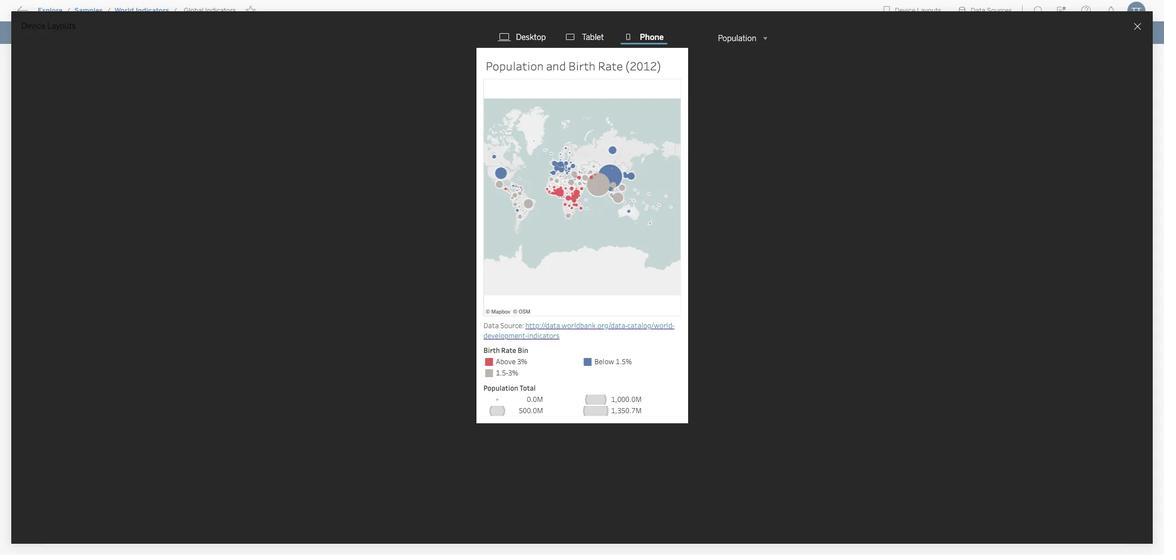 Task type: describe. For each thing, give the bounding box(es) containing it.
desktop
[[516, 32, 546, 42]]

1 / from the left
[[67, 7, 70, 15]]

device layouts
[[21, 21, 76, 31]]

global indicators
[[184, 7, 236, 15]]

global indicators element
[[181, 7, 240, 15]]

population button
[[714, 32, 772, 45]]

samples link
[[74, 6, 104, 15]]

1 indicators from the left
[[136, 7, 169, 15]]

desktop button
[[497, 32, 550, 43]]

population
[[718, 34, 757, 43]]

phone
[[640, 32, 664, 42]]

tab list containing desktop
[[490, 32, 674, 45]]

explore link
[[37, 6, 63, 15]]

content
[[62, 8, 97, 19]]

explore / samples / world indicators /
[[38, 7, 177, 15]]



Task type: vqa. For each thing, say whether or not it's contained in the screenshot.
Desktop button
yes



Task type: locate. For each thing, give the bounding box(es) containing it.
layouts
[[47, 21, 76, 31]]

0 horizontal spatial indicators
[[136, 7, 169, 15]]

1 horizontal spatial indicators
[[205, 7, 236, 15]]

2 horizontal spatial /
[[173, 7, 177, 15]]

indicators
[[136, 7, 169, 15], [205, 7, 236, 15]]

tablet
[[582, 32, 604, 42]]

skip
[[29, 8, 48, 19]]

to
[[51, 8, 60, 19]]

/ left world
[[107, 7, 111, 15]]

world indicators link
[[114, 6, 170, 15]]

1 horizontal spatial /
[[107, 7, 111, 15]]

/
[[67, 7, 70, 15], [107, 7, 111, 15], [173, 7, 177, 15]]

2 / from the left
[[107, 7, 111, 15]]

3 / from the left
[[173, 7, 177, 15]]

phone button
[[621, 32, 668, 45]]

/ right to
[[67, 7, 70, 15]]

skip to content
[[29, 8, 97, 19]]

indicators right world
[[136, 7, 169, 15]]

global
[[184, 7, 204, 15]]

indicators right global
[[205, 7, 236, 15]]

/ left global
[[173, 7, 177, 15]]

2 indicators from the left
[[205, 7, 236, 15]]

device
[[21, 21, 45, 31]]

skip to content link
[[27, 6, 115, 21]]

tablet button
[[563, 32, 608, 43]]

world
[[115, 7, 134, 15]]

tab list
[[490, 32, 674, 45]]

explore
[[38, 7, 63, 15]]

samples
[[74, 7, 103, 15]]

0 horizontal spatial /
[[67, 7, 70, 15]]



